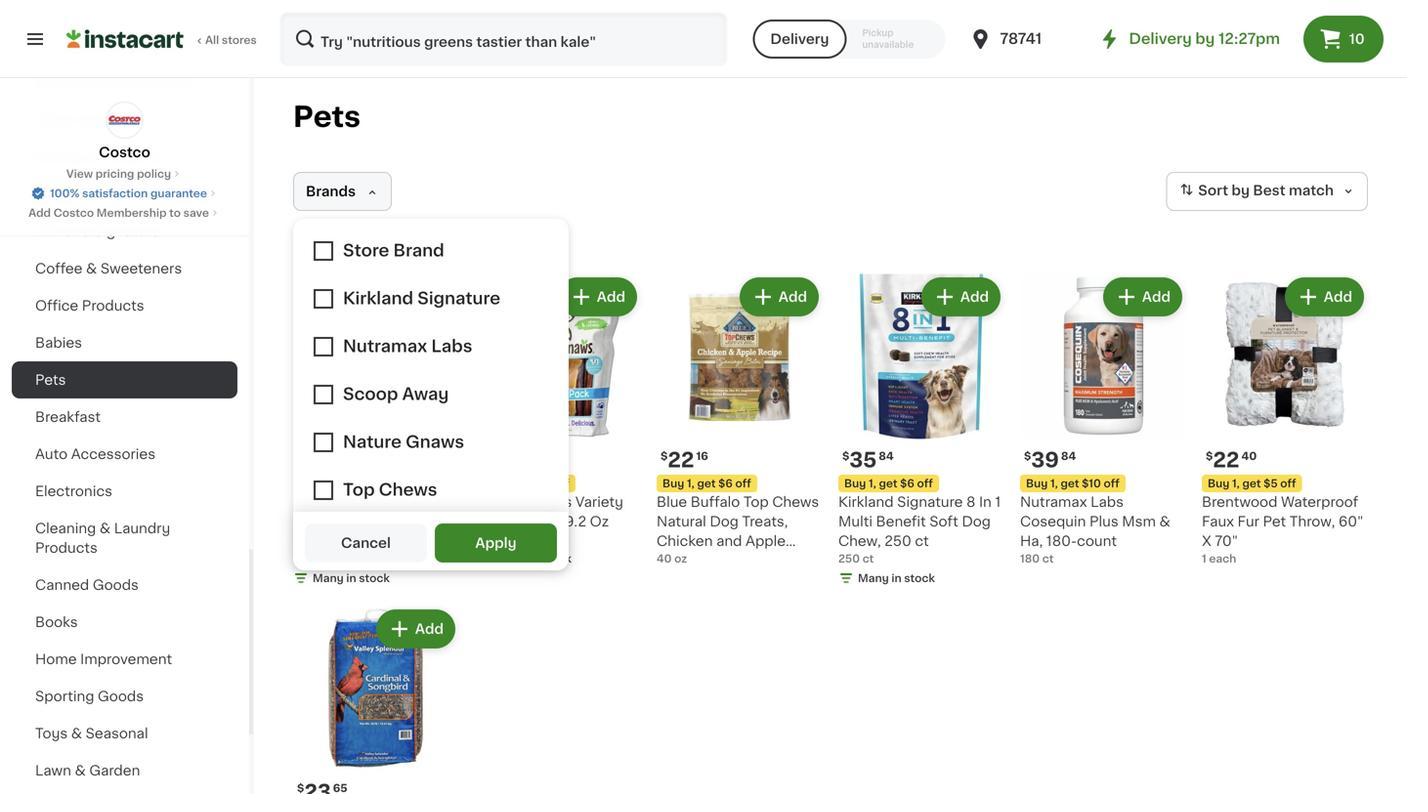 Task type: describe. For each thing, give the bounding box(es) containing it.
in for $
[[892, 573, 902, 584]]

buffalo
[[691, 496, 740, 509]]

buy 1, get $10 off
[[1026, 478, 1120, 489]]

improvement
[[80, 653, 172, 667]]

cosequin
[[1020, 515, 1086, 529]]

lawn
[[35, 764, 71, 778]]

1 horizontal spatial many
[[495, 554, 525, 564]]

pet
[[1263, 515, 1286, 529]]

view pricing policy
[[66, 169, 171, 179]]

buy 1, get $4.10 off
[[299, 478, 403, 489]]

cat
[[363, 535, 387, 548]]

35
[[850, 450, 877, 471]]

sort
[[1198, 184, 1229, 198]]

health & personal care link
[[12, 65, 237, 102]]

labs
[[1091, 496, 1124, 509]]

buy 1, get $6 off for 35
[[844, 478, 933, 489]]

off for $ 22 40
[[1281, 478, 1297, 489]]

Best match Sort by field
[[1166, 172, 1368, 211]]

multi
[[839, 515, 873, 529]]

get for $ 35 84
[[879, 478, 898, 489]]

by for delivery
[[1196, 32, 1215, 46]]

by for sort
[[1232, 184, 1250, 198]]

1 $6 from the left
[[537, 478, 551, 489]]

seasonal
[[86, 727, 148, 741]]

$4.10
[[355, 478, 384, 489]]

many in stock for 19
[[313, 573, 390, 584]]

pets link
[[12, 362, 237, 399]]

x inside product group
[[303, 554, 310, 564]]

performance
[[293, 515, 382, 529]]

84 for 35
[[879, 451, 894, 462]]

delivery for delivery
[[770, 32, 829, 46]]

& for laundry
[[100, 522, 111, 536]]

sort by
[[1198, 184, 1250, 198]]

auto accessories
[[35, 448, 155, 461]]

canned goods link
[[12, 567, 237, 604]]

$6 for 35
[[900, 478, 915, 489]]

many for $
[[858, 573, 889, 584]]

benefit
[[876, 515, 926, 529]]

auto
[[35, 448, 68, 461]]

180
[[1020, 554, 1040, 564]]

1 horizontal spatial stock
[[541, 554, 572, 564]]

$10
[[1082, 478, 1101, 489]]

70"
[[1215, 535, 1238, 548]]

coffee
[[35, 262, 83, 276]]

health
[[35, 76, 81, 90]]

$ for $ 35 84
[[842, 451, 850, 462]]

84 for 39
[[1061, 451, 1076, 462]]

sausage
[[709, 554, 768, 568]]

get for $ 39 84
[[1061, 478, 1079, 489]]

1, for $ 22 16
[[687, 478, 695, 489]]

bakery & desserts
[[35, 151, 163, 164]]

$ for $
[[297, 783, 304, 794]]

apply
[[475, 537, 517, 550]]

$6 for 22
[[718, 478, 733, 489]]

180-
[[1047, 535, 1077, 548]]

0 vertical spatial products
[[82, 299, 144, 313]]

ct
[[530, 515, 547, 529]]

deli link
[[12, 176, 237, 213]]

1 vertical spatial 250
[[839, 554, 860, 564]]

22 for $ 22 16
[[668, 450, 694, 471]]

oz
[[590, 515, 609, 529]]

books
[[35, 616, 78, 629]]

lbs,
[[414, 554, 438, 568]]

nature
[[475, 496, 522, 509]]

apply button
[[435, 524, 557, 563]]

oz inside nature gnaws variety pack 18 ct / 19.2 oz 18 x 19.2 oz
[[523, 534, 536, 545]]

view pricing policy link
[[66, 166, 183, 182]]

4-
[[441, 554, 457, 568]]

scoop away complete performance plus, clumping cat litter, fresh scent, 10.5 lbs, 4- count
[[293, 496, 457, 587]]

100%
[[50, 188, 80, 199]]

clumping
[[293, 535, 359, 548]]

other goods
[[35, 113, 124, 127]]

chew,
[[839, 535, 881, 548]]

nutramax labs cosequin plus msm & ha, 180-count 180 ct
[[1020, 496, 1171, 564]]

satisfaction
[[82, 188, 148, 199]]

get for $ 22 16
[[697, 478, 716, 489]]

$ 39 84
[[1024, 450, 1076, 471]]

add button for nutramax labs cosequin plus msm & ha, 180-count
[[1105, 280, 1181, 315]]

add button for brentwood waterproof faux fur pet throw, 60" x 70"
[[1287, 280, 1362, 315]]

78741 button
[[969, 12, 1086, 66]]

canned
[[35, 579, 89, 592]]

home
[[35, 653, 77, 667]]

throw,
[[1290, 515, 1335, 529]]

cancel
[[341, 537, 391, 550]]

bites,
[[771, 554, 810, 568]]

faux
[[1202, 515, 1234, 529]]

buy 1, get $6 off for 22
[[663, 478, 751, 489]]

off for $ 35 84
[[917, 478, 933, 489]]

bakery & desserts link
[[12, 139, 237, 176]]

1 inside the brentwood waterproof faux fur pet throw, 60" x 70" 1 each
[[1202, 554, 1207, 564]]

12:27pm
[[1219, 32, 1280, 46]]

2 buy from the left
[[481, 478, 503, 489]]

add for kirkland signature 8 in 1 multi benefit soft dog chew, 250 ct
[[960, 290, 989, 304]]

blue buffalo top chews natural dog treats, chicken and apple recipe sausage bites, 40 oz
[[657, 496, 819, 587]]

0 horizontal spatial 18
[[475, 534, 487, 545]]

19 02
[[304, 450, 344, 471]]

buy for $ 22 16
[[663, 478, 684, 489]]

electronics
[[35, 485, 112, 498]]

buy for $ 35 84
[[844, 478, 866, 489]]

natural
[[657, 515, 706, 529]]

nature gnaws variety pack 18 ct / 19.2 oz 18 x 19.2 oz
[[475, 496, 623, 545]]

away
[[341, 496, 378, 509]]

count inside "scoop away complete performance plus, clumping cat litter, fresh scent, 10.5 lbs, 4- count"
[[293, 574, 333, 587]]

many in stock for $
[[858, 573, 935, 584]]

sporting goods
[[35, 690, 144, 704]]

products inside cleaning & laundry products
[[35, 541, 98, 555]]

1 horizontal spatial 19.2
[[559, 515, 586, 529]]

x
[[1202, 535, 1212, 548]]

chicken
[[657, 535, 713, 548]]

cancel button
[[305, 524, 427, 563]]

recipe
[[657, 554, 705, 568]]

x inside nature gnaws variety pack 18 ct / 19.2 oz 18 x 19.2 oz
[[490, 534, 496, 545]]

0 vertical spatial 250
[[885, 535, 912, 548]]

home improvement link
[[12, 641, 237, 678]]

brands
[[306, 185, 356, 198]]

complete
[[382, 496, 450, 509]]

0 horizontal spatial ct
[[863, 554, 874, 564]]

1 get from the left
[[334, 478, 352, 489]]

babies
[[35, 336, 82, 350]]

home improvement
[[35, 653, 172, 667]]

instacart logo image
[[66, 27, 184, 51]]

$34.60 element
[[475, 448, 641, 473]]

goods for other goods
[[78, 113, 124, 127]]

personal
[[99, 76, 158, 90]]

1 inside kirkland signature 8 in 1 multi benefit soft dog chew, 250 ct 250 ct
[[995, 496, 1001, 509]]

$ for $ 22 40
[[1206, 451, 1213, 462]]

count inside nutramax labs cosequin plus msm & ha, 180-count 180 ct
[[1077, 535, 1117, 548]]

save
[[183, 208, 209, 218]]

care
[[162, 76, 194, 90]]

chews
[[772, 496, 819, 509]]

$ for $ 39 84
[[1024, 451, 1031, 462]]

add for nutramax labs cosequin plus msm & ha, 180-count
[[1142, 290, 1171, 304]]

& inside nutramax labs cosequin plus msm & ha, 180-count 180 ct
[[1160, 515, 1171, 529]]

ha,
[[1020, 535, 1043, 548]]

cleaning & laundry products
[[35, 522, 170, 555]]

1 horizontal spatial ct
[[915, 535, 929, 548]]

1 horizontal spatial many in stock
[[495, 554, 572, 564]]

oz inside blue buffalo top chews natural dog treats, chicken and apple recipe sausage bites, 40 oz
[[679, 574, 695, 587]]

lb
[[337, 554, 348, 564]]

1 buy 1, get $6 off from the left
[[481, 478, 570, 489]]

100% satisfaction guarantee
[[50, 188, 207, 199]]



Task type: locate. For each thing, give the bounding box(es) containing it.
0 horizontal spatial many in stock
[[313, 573, 390, 584]]

1 horizontal spatial by
[[1232, 184, 1250, 198]]

policy
[[137, 169, 171, 179]]

many down 4 x 10.5 lb
[[313, 573, 344, 584]]

nutramax
[[1020, 496, 1087, 509]]

3 $6 from the left
[[900, 478, 915, 489]]

& for seasonal
[[71, 727, 82, 741]]

0 vertical spatial pets
[[293, 103, 361, 131]]

2 dog from the left
[[962, 515, 991, 529]]

0 horizontal spatial buy 1, get $6 off
[[481, 478, 570, 489]]

1 horizontal spatial buy 1, get $6 off
[[663, 478, 751, 489]]

5 1, from the left
[[1051, 478, 1058, 489]]

3 buy from the left
[[663, 478, 684, 489]]

$6 up gnaws
[[537, 478, 551, 489]]

1 horizontal spatial dog
[[962, 515, 991, 529]]

$ inside $ 39 84
[[1024, 451, 1031, 462]]

1 dog from the left
[[710, 515, 739, 529]]

1 horizontal spatial 84
[[1061, 451, 1076, 462]]

0 vertical spatial goods
[[78, 113, 124, 127]]

off up soft
[[917, 478, 933, 489]]

22 up buy 1, get $5 off in the right bottom of the page
[[1213, 450, 1240, 471]]

ct right 180
[[1043, 554, 1054, 564]]

goods for sporting goods
[[98, 690, 144, 704]]

apple
[[746, 535, 786, 548]]

10.5
[[312, 554, 335, 564], [382, 554, 410, 568]]

kirkland for kirkland signature
[[35, 225, 90, 238]]

10.5 down litter,
[[382, 554, 410, 568]]

5 off from the left
[[1104, 478, 1120, 489]]

buy 1, get $6 off up gnaws
[[481, 478, 570, 489]]

1 84 from the left
[[879, 451, 894, 462]]

buy
[[299, 478, 321, 489], [481, 478, 503, 489], [663, 478, 684, 489], [844, 478, 866, 489], [1026, 478, 1048, 489], [1208, 478, 1230, 489]]

$5
[[1264, 478, 1278, 489]]

18 down pack
[[475, 534, 487, 545]]

signature inside kirkland signature 8 in 1 multi benefit soft dog chew, 250 ct 250 ct
[[897, 496, 963, 509]]

oz down ct
[[523, 534, 536, 545]]

1 vertical spatial products
[[35, 541, 98, 555]]

add costco membership to save link
[[28, 205, 221, 221]]

2 horizontal spatial in
[[892, 573, 902, 584]]

2 horizontal spatial many
[[858, 573, 889, 584]]

lawn & garden link
[[12, 753, 237, 790]]

get down $ 35 84
[[879, 478, 898, 489]]

3 off from the left
[[735, 478, 751, 489]]

kirkland inside kirkland signature 8 in 1 multi benefit soft dog chew, 250 ct 250 ct
[[839, 496, 894, 509]]

off up gnaws
[[554, 478, 570, 489]]

$ left 65
[[297, 783, 304, 794]]

add costco membership to save
[[28, 208, 209, 218]]

40 down 40 oz
[[657, 574, 675, 587]]

1 horizontal spatial $6
[[718, 478, 733, 489]]

84 inside $ 39 84
[[1061, 451, 1076, 462]]

4 get from the left
[[879, 478, 898, 489]]

2 horizontal spatial buy 1, get $6 off
[[844, 478, 933, 489]]

& for sweeteners
[[86, 262, 97, 276]]

1 horizontal spatial 1
[[1202, 554, 1207, 564]]

get
[[334, 478, 352, 489], [516, 478, 534, 489], [697, 478, 716, 489], [879, 478, 898, 489], [1061, 478, 1079, 489], [1243, 478, 1261, 489]]

2 horizontal spatial stock
[[904, 573, 935, 584]]

19
[[304, 450, 328, 471]]

40
[[1242, 451, 1257, 462], [657, 554, 672, 564], [657, 574, 675, 587]]

$ inside $ 35 84
[[842, 451, 850, 462]]

2 horizontal spatial many in stock
[[858, 573, 935, 584]]

0 vertical spatial kirkland
[[35, 225, 90, 238]]

goods up bakery & desserts
[[78, 113, 124, 127]]

1 horizontal spatial 250
[[885, 535, 912, 548]]

signature for kirkland signature 8 in 1 multi benefit soft dog chew, 250 ct 250 ct
[[897, 496, 963, 509]]

0 horizontal spatial in
[[346, 573, 356, 584]]

off for $ 39 84
[[1104, 478, 1120, 489]]

& for desserts
[[86, 151, 97, 164]]

40 inside blue buffalo top chews natural dog treats, chicken and apple recipe sausage bites, 40 oz
[[657, 574, 675, 587]]

buy for $ 39 84
[[1026, 478, 1048, 489]]

1 horizontal spatial costco
[[99, 146, 150, 159]]

1 22 from the left
[[668, 450, 694, 471]]

2 1, from the left
[[505, 478, 513, 489]]

0 horizontal spatial count
[[293, 574, 333, 587]]

many down chew,
[[858, 573, 889, 584]]

other
[[35, 113, 75, 127]]

1, up brentwood
[[1232, 478, 1240, 489]]

get up "away"
[[334, 478, 352, 489]]

many in stock down ct
[[495, 554, 572, 564]]

$ left 16
[[661, 451, 668, 462]]

18 left ct
[[512, 515, 527, 529]]

1 horizontal spatial pets
[[293, 103, 361, 131]]

& inside "link"
[[86, 151, 97, 164]]

goods down home improvement link
[[98, 690, 144, 704]]

$6 up buffalo
[[718, 478, 733, 489]]

all stores
[[205, 35, 257, 45]]

in for 19
[[346, 573, 356, 584]]

1, up scoop
[[323, 478, 331, 489]]

1, down $ 22 16
[[687, 478, 695, 489]]

84
[[879, 451, 894, 462], [1061, 451, 1076, 462]]

best
[[1253, 184, 1286, 198]]

0 horizontal spatial delivery
[[770, 32, 829, 46]]

1 down x
[[1202, 554, 1207, 564]]

best match
[[1253, 184, 1334, 198]]

goods up books link
[[93, 579, 139, 592]]

costco down the 100%
[[53, 208, 94, 218]]

stock down kirkland signature 8 in 1 multi benefit soft dog chew, 250 ct 250 ct
[[904, 573, 935, 584]]

1 vertical spatial 40
[[657, 554, 672, 564]]

22 left 16
[[668, 450, 694, 471]]

signature for kirkland signature
[[94, 225, 160, 238]]

x down pack
[[490, 534, 496, 545]]

buy for $ 22 40
[[1208, 478, 1230, 489]]

1 vertical spatial count
[[293, 574, 333, 587]]

stock for 02
[[359, 573, 390, 584]]

products down coffee & sweeteners at the top
[[82, 299, 144, 313]]

1 vertical spatial 18
[[475, 534, 487, 545]]

get left $10
[[1061, 478, 1079, 489]]

1 vertical spatial signature
[[897, 496, 963, 509]]

1 off from the left
[[387, 478, 403, 489]]

0 vertical spatial 18
[[512, 515, 527, 529]]

product group containing 35
[[839, 274, 1005, 590]]

by left 12:27pm
[[1196, 32, 1215, 46]]

2 get from the left
[[516, 478, 534, 489]]

buy up blue
[[663, 478, 684, 489]]

delivery button
[[753, 20, 847, 59]]

add button for nature gnaws variety pack 18 ct / 19.2 oz
[[560, 280, 635, 315]]

brands button
[[293, 172, 392, 211]]

84 right 39
[[1061, 451, 1076, 462]]

1 horizontal spatial 22
[[1213, 450, 1240, 471]]

kirkland up the "coffee"
[[35, 225, 90, 238]]

1 horizontal spatial x
[[490, 534, 496, 545]]

goods
[[78, 113, 124, 127], [93, 579, 139, 592], [98, 690, 144, 704]]

1 horizontal spatial delivery
[[1129, 32, 1192, 46]]

10.5 inside "scoop away complete performance plus, clumping cat litter, fresh scent, 10.5 lbs, 4- count"
[[382, 554, 410, 568]]

0 horizontal spatial 19.2
[[499, 534, 521, 545]]

fur
[[1238, 515, 1260, 529]]

& right lawn
[[75, 764, 86, 778]]

x
[[490, 534, 496, 545], [303, 554, 310, 564]]

kirkland signature link
[[12, 213, 237, 250]]

& right msm
[[1160, 515, 1171, 529]]

off up labs
[[1104, 478, 1120, 489]]

pricing
[[96, 169, 134, 179]]

2 vertical spatial oz
[[679, 574, 695, 587]]

4 off from the left
[[917, 478, 933, 489]]

/
[[550, 515, 556, 529]]

pack
[[475, 515, 508, 529]]

get for $ 22 40
[[1243, 478, 1261, 489]]

& right the "coffee"
[[86, 262, 97, 276]]

canned goods
[[35, 579, 139, 592]]

0 vertical spatial x
[[490, 534, 496, 545]]

19.2 right /
[[559, 515, 586, 529]]

2 vertical spatial 40
[[657, 574, 675, 587]]

2 horizontal spatial $6
[[900, 478, 915, 489]]

pets up brands
[[293, 103, 361, 131]]

costco logo image
[[106, 102, 143, 139]]

1 vertical spatial goods
[[93, 579, 139, 592]]

office
[[35, 299, 78, 313]]

0 horizontal spatial x
[[303, 554, 310, 564]]

$ up nutramax
[[1024, 451, 1031, 462]]

40 inside the $ 22 40
[[1242, 451, 1257, 462]]

250 down chew,
[[839, 554, 860, 564]]

in down ct
[[528, 554, 538, 564]]

office products
[[35, 299, 144, 313]]

off for $ 22 16
[[735, 478, 751, 489]]

6 off from the left
[[1281, 478, 1297, 489]]

0 vertical spatial 19.2
[[559, 515, 586, 529]]

laundry
[[114, 522, 170, 536]]

5 buy from the left
[[1026, 478, 1048, 489]]

1 vertical spatial 1
[[1202, 554, 1207, 564]]

2 buy 1, get $6 off from the left
[[663, 478, 751, 489]]

$ up the multi
[[842, 451, 850, 462]]

0 vertical spatial by
[[1196, 32, 1215, 46]]

& up "view"
[[86, 151, 97, 164]]

4 1, from the left
[[869, 478, 876, 489]]

count
[[1077, 535, 1117, 548], [293, 574, 333, 587]]

desserts
[[101, 151, 163, 164]]

delivery for delivery by 12:27pm
[[1129, 32, 1192, 46]]

add for blue buffalo top chews natural dog treats, chicken and apple recipe sausage bites, 40 oz
[[779, 290, 807, 304]]

ct inside nutramax labs cosequin plus msm & ha, 180-count 180 ct
[[1043, 554, 1054, 564]]

coffee & sweeteners link
[[12, 250, 237, 287]]

None search field
[[280, 12, 727, 66]]

delivery inside delivery button
[[770, 32, 829, 46]]

buy up scoop
[[299, 478, 321, 489]]

many in stock down chew,
[[858, 573, 935, 584]]

5 get from the left
[[1061, 478, 1079, 489]]

dog up and
[[710, 515, 739, 529]]

add button for scoop away complete performance plus, clumping cat litter, fresh scent, 10.5 lbs, 4- count
[[378, 280, 453, 315]]

1 vertical spatial pets
[[35, 373, 66, 387]]

0 horizontal spatial by
[[1196, 32, 1215, 46]]

250 down benefit
[[885, 535, 912, 548]]

10.5 down clumping
[[312, 554, 335, 564]]

lawn & garden
[[35, 764, 140, 778]]

2 22 from the left
[[1213, 450, 1240, 471]]

2 horizontal spatial ct
[[1043, 554, 1054, 564]]

product group
[[293, 274, 459, 590], [475, 274, 641, 571], [657, 274, 823, 587], [839, 274, 1005, 590], [1020, 274, 1186, 567], [1202, 274, 1368, 567], [293, 606, 459, 795]]

delivery by 12:27pm link
[[1098, 27, 1280, 51]]

ct down benefit
[[915, 535, 929, 548]]

off up top
[[735, 478, 751, 489]]

buy up nature
[[481, 478, 503, 489]]

& inside cleaning & laundry products
[[100, 522, 111, 536]]

count down fresh
[[293, 574, 333, 587]]

0 vertical spatial 1
[[995, 496, 1001, 509]]

guarantee
[[150, 188, 207, 199]]

1, down $ 35 84
[[869, 478, 876, 489]]

0 horizontal spatial stock
[[359, 573, 390, 584]]

2 vertical spatial goods
[[98, 690, 144, 704]]

02
[[330, 451, 344, 462]]

off right $5
[[1281, 478, 1297, 489]]

scoop
[[293, 496, 338, 509]]

0 vertical spatial oz
[[523, 534, 536, 545]]

goods inside "link"
[[93, 579, 139, 592]]

in down scent,
[[346, 573, 356, 584]]

add for nature gnaws variety pack 18 ct / 19.2 oz
[[597, 290, 625, 304]]

stock down /
[[541, 554, 572, 564]]

signature up soft
[[897, 496, 963, 509]]

pets down babies
[[35, 373, 66, 387]]

msm
[[1122, 515, 1156, 529]]

accessories
[[71, 448, 155, 461]]

costco up the 'view pricing policy' link
[[99, 146, 150, 159]]

many for 19
[[313, 573, 344, 584]]

books link
[[12, 604, 237, 641]]

1 right in
[[995, 496, 1001, 509]]

kirkland signature
[[35, 225, 160, 238]]

sweeteners
[[101, 262, 182, 276]]

1 vertical spatial by
[[1232, 184, 1250, 198]]

0 vertical spatial signature
[[94, 225, 160, 238]]

84 right 35
[[879, 451, 894, 462]]

22 for $ 22 40
[[1213, 450, 1240, 471]]

product group containing 19
[[293, 274, 459, 590]]

top
[[744, 496, 769, 509]]

kirkland up the multi
[[839, 496, 894, 509]]

oz down recipe
[[679, 574, 695, 587]]

add button for blue buffalo top chews natural dog treats, chicken and apple recipe sausage bites, 40 oz
[[742, 280, 817, 315]]

1 horizontal spatial count
[[1077, 535, 1117, 548]]

1 horizontal spatial in
[[528, 554, 538, 564]]

16
[[696, 451, 708, 462]]

Search field
[[281, 14, 726, 65]]

dog inside kirkland signature 8 in 1 multi benefit soft dog chew, 250 ct 250 ct
[[962, 515, 991, 529]]

19.2
[[559, 515, 586, 529], [499, 534, 521, 545]]

1 vertical spatial oz
[[674, 554, 687, 564]]

buy 1, get $6 off up buffalo
[[663, 478, 751, 489]]

in down kirkland signature 8 in 1 multi benefit soft dog chew, 250 ct 250 ct
[[892, 573, 902, 584]]

3 1, from the left
[[687, 478, 695, 489]]

1 horizontal spatial 10.5
[[382, 554, 410, 568]]

many in stock down scent,
[[313, 573, 390, 584]]

$6 up benefit
[[900, 478, 915, 489]]

delivery inside delivery by 12:27pm link
[[1129, 32, 1192, 46]]

19.2 down pack
[[499, 534, 521, 545]]

dog down 8
[[962, 515, 991, 529]]

1 vertical spatial 19.2
[[499, 534, 521, 545]]

1, up nutramax
[[1051, 478, 1058, 489]]

40 down chicken
[[657, 554, 672, 564]]

kirkland for kirkland signature 8 in 1 multi benefit soft dog chew, 250 ct 250 ct
[[839, 496, 894, 509]]

1 vertical spatial costco
[[53, 208, 94, 218]]

buy down 35
[[844, 478, 866, 489]]

0 horizontal spatial 1
[[995, 496, 1001, 509]]

1 vertical spatial x
[[303, 554, 310, 564]]

0 horizontal spatial costco
[[53, 208, 94, 218]]

waterproof
[[1281, 496, 1359, 509]]

get up buffalo
[[697, 478, 716, 489]]

buy 1, get $6 off down $ 35 84
[[844, 478, 933, 489]]

0 horizontal spatial pets
[[35, 373, 66, 387]]

0 horizontal spatial many
[[313, 573, 344, 584]]

$ inside $ 22 16
[[661, 451, 668, 462]]

stock for 35
[[904, 573, 935, 584]]

product group containing 39
[[1020, 274, 1186, 567]]

0 horizontal spatial signature
[[94, 225, 160, 238]]

coffee & sweeteners
[[35, 262, 182, 276]]

stores
[[222, 35, 257, 45]]

goods for canned goods
[[93, 579, 139, 592]]

count down plus
[[1077, 535, 1117, 548]]

& for garden
[[75, 764, 86, 778]]

$ for $ 22 16
[[661, 451, 668, 462]]

buy down 39
[[1026, 478, 1048, 489]]

3 buy 1, get $6 off from the left
[[844, 478, 933, 489]]

get left $5
[[1243, 478, 1261, 489]]

1 vertical spatial kirkland
[[839, 496, 894, 509]]

6 buy from the left
[[1208, 478, 1230, 489]]

1, for $ 22 40
[[1232, 478, 1240, 489]]

6 1, from the left
[[1232, 478, 1240, 489]]

3 get from the left
[[697, 478, 716, 489]]

0 horizontal spatial dog
[[710, 515, 739, 529]]

6 get from the left
[[1243, 478, 1261, 489]]

signature down add costco membership to save link
[[94, 225, 160, 238]]

2 $6 from the left
[[718, 478, 733, 489]]

add button for kirkland signature 8 in 1 multi benefit soft dog chew, 250 ct
[[923, 280, 999, 315]]

1
[[995, 496, 1001, 509], [1202, 554, 1207, 564]]

deli
[[35, 188, 62, 201]]

& right the toys on the bottom
[[71, 727, 82, 741]]

off right $4.10
[[387, 478, 403, 489]]

plus,
[[386, 515, 419, 529]]

stock down scent,
[[359, 573, 390, 584]]

2 84 from the left
[[1061, 451, 1076, 462]]

many down the apply on the bottom of the page
[[495, 554, 525, 564]]

add for brentwood waterproof faux fur pet throw, 60" x 70"
[[1324, 290, 1353, 304]]

40 up buy 1, get $5 off in the right bottom of the page
[[1242, 451, 1257, 462]]

1, up nature
[[505, 478, 513, 489]]

products
[[82, 299, 144, 313], [35, 541, 98, 555]]

1 buy from the left
[[299, 478, 321, 489]]

0 horizontal spatial 22
[[668, 450, 694, 471]]

1, for $ 35 84
[[869, 478, 876, 489]]

x right 4
[[303, 554, 310, 564]]

cleaning & laundry products link
[[12, 510, 237, 567]]

kirkland signature 8 in 1 multi benefit soft dog chew, 250 ct 250 ct
[[839, 496, 1001, 564]]

products down cleaning
[[35, 541, 98, 555]]

4 buy from the left
[[844, 478, 866, 489]]

18
[[512, 515, 527, 529], [475, 534, 487, 545]]

costco link
[[99, 102, 150, 162]]

$ up buy 1, get $5 off in the right bottom of the page
[[1206, 451, 1213, 462]]

84 inside $ 35 84
[[879, 451, 894, 462]]

0 horizontal spatial 10.5
[[312, 554, 335, 564]]

buy down the $ 22 40
[[1208, 478, 1230, 489]]

& right health
[[84, 76, 95, 90]]

litter,
[[391, 535, 430, 548]]

dog inside blue buffalo top chews natural dog treats, chicken and apple recipe sausage bites, 40 oz
[[710, 515, 739, 529]]

blue
[[657, 496, 687, 509]]

health & personal care
[[35, 76, 194, 90]]

oz down chicken
[[674, 554, 687, 564]]

4 x 10.5 lb
[[293, 554, 348, 564]]

10
[[1349, 32, 1365, 46]]

0 vertical spatial count
[[1077, 535, 1117, 548]]

ct down chew,
[[863, 554, 874, 564]]

add
[[28, 208, 51, 218], [415, 290, 444, 304], [597, 290, 625, 304], [779, 290, 807, 304], [960, 290, 989, 304], [1142, 290, 1171, 304], [1324, 290, 1353, 304], [415, 623, 444, 636]]

1 horizontal spatial 18
[[512, 515, 527, 529]]

buy 1, get $6 off
[[481, 478, 570, 489], [663, 478, 751, 489], [844, 478, 933, 489]]

& for personal
[[84, 76, 95, 90]]

0 horizontal spatial $6
[[537, 478, 551, 489]]

add for scoop away complete performance plus, clumping cat litter, fresh scent, 10.5 lbs, 4- count
[[415, 290, 444, 304]]

service type group
[[753, 20, 945, 59]]

by inside field
[[1232, 184, 1250, 198]]

65
[[333, 783, 348, 794]]

1, for $ 39 84
[[1051, 478, 1058, 489]]

0 vertical spatial 40
[[1242, 451, 1257, 462]]

0 horizontal spatial 84
[[879, 451, 894, 462]]

1 horizontal spatial signature
[[897, 496, 963, 509]]

0 horizontal spatial kirkland
[[35, 225, 90, 238]]

1 1, from the left
[[323, 478, 331, 489]]

get up gnaws
[[516, 478, 534, 489]]

auto accessories link
[[12, 436, 237, 473]]

all stores link
[[66, 12, 258, 66]]

2 off from the left
[[554, 478, 570, 489]]

$ 22 16
[[661, 450, 708, 471]]

& left the laundry
[[100, 522, 111, 536]]

in
[[528, 554, 538, 564], [346, 573, 356, 584], [892, 573, 902, 584]]

0 vertical spatial costco
[[99, 146, 150, 159]]

1 horizontal spatial kirkland
[[839, 496, 894, 509]]

membership
[[97, 208, 167, 218]]

250
[[885, 535, 912, 548], [839, 554, 860, 564]]

by right sort
[[1232, 184, 1250, 198]]

0 horizontal spatial 250
[[839, 554, 860, 564]]

$ 22 40
[[1206, 450, 1257, 471]]

$ inside the $ 22 40
[[1206, 451, 1213, 462]]

and
[[716, 535, 742, 548]]



Task type: vqa. For each thing, say whether or not it's contained in the screenshot.
the left many
yes



